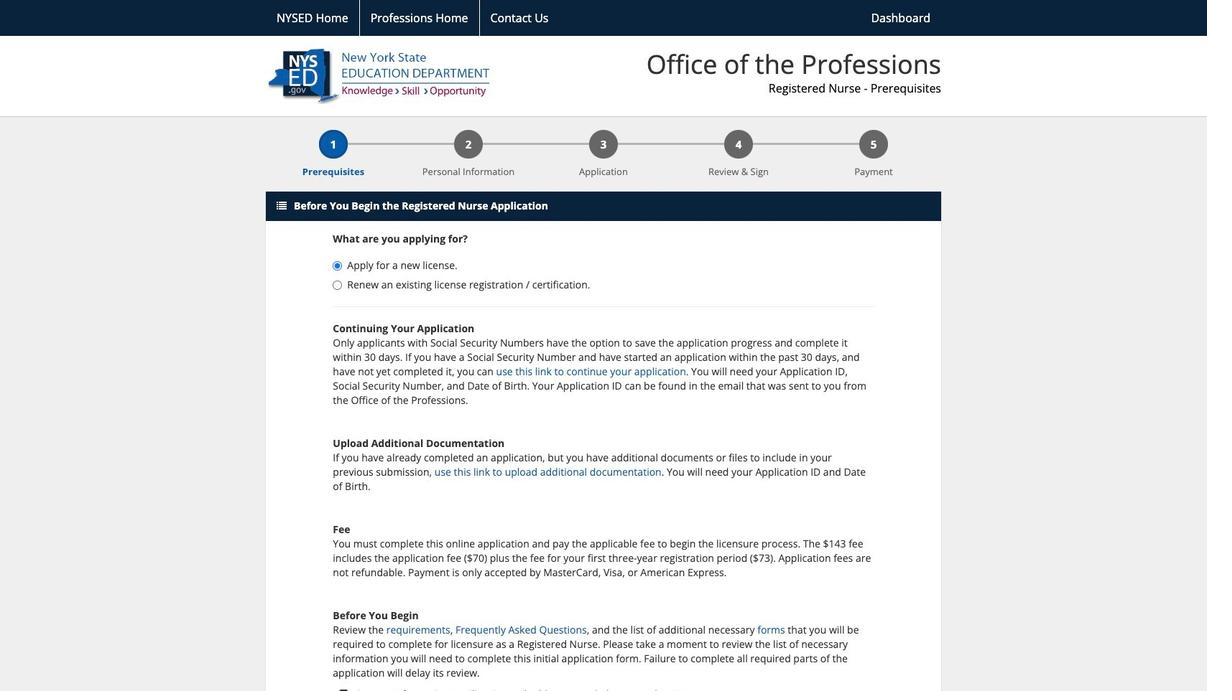 Task type: locate. For each thing, give the bounding box(es) containing it.
None radio
[[333, 281, 342, 290]]

li image
[[333, 690, 354, 692]]

list image
[[277, 201, 287, 211]]

None radio
[[333, 262, 342, 271]]



Task type: vqa. For each thing, say whether or not it's contained in the screenshot.
FIRST NAME text box
no



